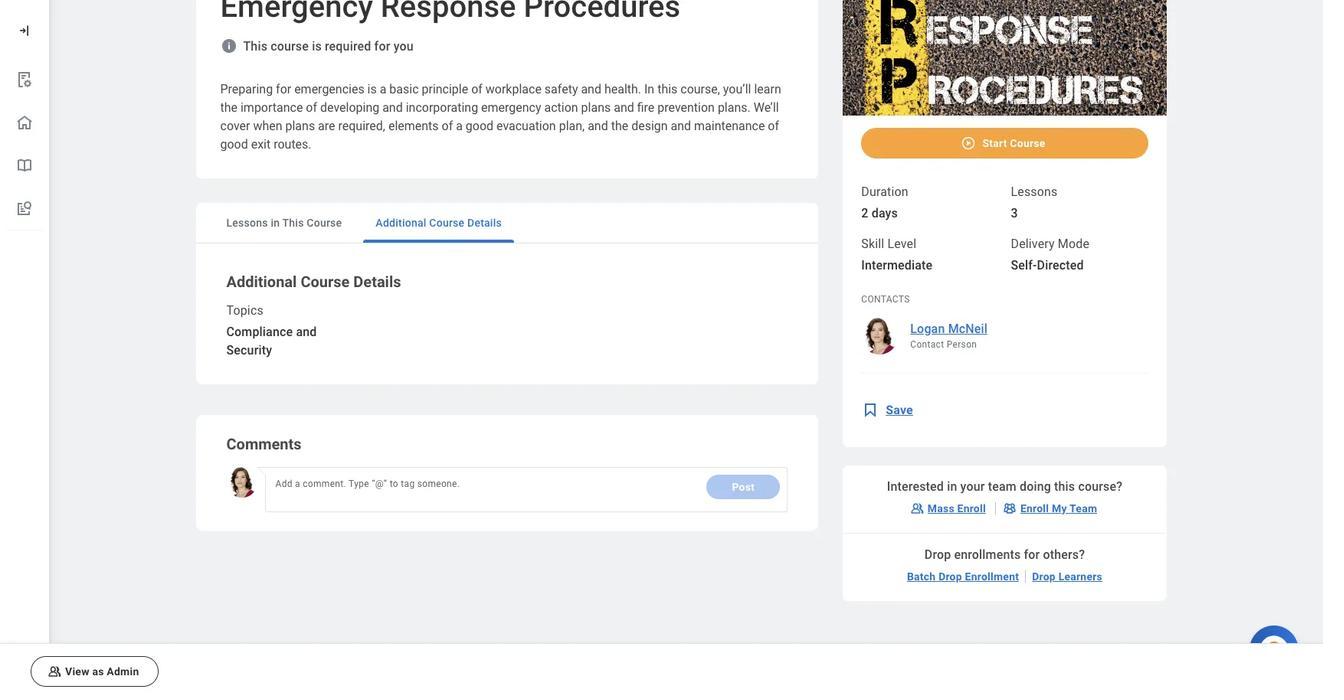 Task type: vqa. For each thing, say whether or not it's contained in the screenshot.
Previous Page image
no



Task type: describe. For each thing, give the bounding box(es) containing it.
view as admin button
[[31, 657, 158, 687]]

view as admin
[[65, 666, 139, 678]]

course,
[[681, 82, 720, 97]]

post button
[[707, 475, 780, 500]]

mass
[[928, 502, 955, 515]]

logan
[[911, 322, 945, 336]]

2
[[862, 206, 869, 220]]

media classroom image for view as admin
[[47, 664, 62, 680]]

contact
[[911, 339, 945, 350]]

of down incorporating
[[442, 119, 453, 133]]

start
[[983, 137, 1007, 149]]

topics compliance and security
[[226, 303, 317, 358]]

0 vertical spatial is
[[312, 39, 322, 54]]

team
[[1070, 502, 1098, 515]]

lessons in this course
[[226, 217, 342, 229]]

3
[[1011, 206, 1018, 220]]

0 horizontal spatial plans
[[285, 119, 315, 133]]

of right principle
[[471, 82, 483, 97]]

home image
[[15, 113, 34, 132]]

design
[[632, 119, 668, 133]]

we'll
[[754, 100, 779, 115]]

fire
[[637, 100, 655, 115]]

additional inside 'button'
[[376, 217, 427, 229]]

team
[[988, 479, 1017, 494]]

this inside preparing for emergencies is a basic principle of workplace safety and health. in this course, you'll learn the importance of developing and incorporating emergency action plans and fire prevention plans. we'll cover when plans are required, elements of a good evacuation plan, and the design and maintenance of good exit routes.
[[658, 82, 678, 97]]

action
[[544, 100, 578, 115]]

skill level intermediate
[[862, 236, 933, 273]]

start course
[[983, 137, 1046, 149]]

interested in your team doing this course?
[[887, 479, 1123, 494]]

my
[[1052, 502, 1067, 515]]

details inside 'button'
[[467, 217, 502, 229]]

1 enroll from the left
[[958, 502, 986, 515]]

enroll my team
[[1021, 502, 1098, 515]]

of down the we'll
[[768, 119, 779, 133]]

batch drop enrollment link
[[901, 564, 1026, 589]]

skill
[[862, 236, 885, 251]]

as
[[92, 666, 104, 678]]

0 horizontal spatial details
[[354, 273, 401, 291]]

2 enroll from the left
[[1021, 502, 1049, 515]]

is inside preparing for emergencies is a basic principle of workplace safety and health. in this course, you'll learn the importance of developing and incorporating emergency action plans and fire prevention plans. we'll cover when plans are required, elements of a good evacuation plan, and the design and maintenance of good exit routes.
[[368, 82, 377, 97]]

delivery
[[1011, 236, 1055, 251]]

1 vertical spatial the
[[611, 119, 629, 133]]

for inside preparing for emergencies is a basic principle of workplace safety and health. in this course, you'll learn the importance of developing and incorporating emergency action plans and fire prevention plans. we'll cover when plans are required, elements of a good evacuation plan, and the design and maintenance of good exit routes.
[[276, 82, 291, 97]]

required
[[325, 39, 371, 54]]

importance
[[241, 100, 303, 115]]

others?
[[1043, 548, 1085, 562]]

security
[[226, 343, 272, 358]]

interested
[[887, 479, 944, 494]]

delivery mode self-directed
[[1011, 236, 1090, 273]]

1 vertical spatial good
[[220, 137, 248, 152]]

of down emergencies
[[306, 100, 317, 115]]

course inside additional course details 'button'
[[429, 217, 465, 229]]

course inside 'start course' button
[[1010, 137, 1046, 149]]

additional course details inside 'button'
[[376, 217, 502, 229]]

Comment text field
[[272, 475, 698, 503]]

mode
[[1058, 236, 1090, 251]]

routes.
[[274, 137, 312, 152]]

save
[[886, 403, 913, 417]]

additional course details button
[[364, 203, 514, 243]]

contacts
[[862, 294, 910, 305]]

drop for drop enrollments for others?
[[925, 548, 951, 562]]

comments
[[226, 435, 302, 454]]

mass enroll link
[[903, 496, 995, 521]]

evacuation
[[497, 119, 556, 133]]

exit
[[251, 137, 271, 152]]

are
[[318, 119, 335, 133]]

drop learners link
[[1026, 564, 1109, 589]]

emergencies
[[294, 82, 365, 97]]

workplace
[[486, 82, 542, 97]]

incorporating
[[406, 100, 478, 115]]

learners
[[1059, 571, 1103, 583]]

0 vertical spatial plans
[[581, 100, 611, 115]]



Task type: locate. For each thing, give the bounding box(es) containing it.
course
[[271, 39, 309, 54]]

duration 2 days
[[862, 184, 909, 220]]

person
[[947, 339, 977, 350]]

self-
[[1011, 258, 1037, 273]]

0 vertical spatial in
[[271, 217, 280, 229]]

1 vertical spatial additional
[[226, 273, 297, 291]]

preparing for emergencies is a basic principle of workplace safety and health. in this course, you'll learn the importance of developing and incorporating emergency action plans and fire prevention plans. we'll cover when plans are required, elements of a good evacuation plan, and the design and maintenance of good exit routes.
[[220, 82, 781, 152]]

media classroom image down interested
[[909, 501, 925, 516]]

in
[[645, 82, 655, 97]]

1 horizontal spatial a
[[456, 119, 463, 133]]

1 vertical spatial is
[[368, 82, 377, 97]]

enroll down your
[[958, 502, 986, 515]]

elements
[[388, 119, 439, 133]]

batch
[[907, 571, 936, 583]]

when
[[253, 119, 282, 133]]

plans
[[581, 100, 611, 115], [285, 119, 315, 133]]

0 horizontal spatial is
[[312, 39, 322, 54]]

is up developing
[[368, 82, 377, 97]]

enroll
[[958, 502, 986, 515], [1021, 502, 1049, 515]]

learn
[[754, 82, 781, 97]]

1 vertical spatial in
[[947, 479, 958, 494]]

the left design
[[611, 119, 629, 133]]

in for your
[[947, 479, 958, 494]]

media classroom image left view
[[47, 664, 62, 680]]

is right course
[[312, 39, 322, 54]]

and down basic in the top of the page
[[383, 100, 403, 115]]

view
[[65, 666, 89, 678]]

0 horizontal spatial lessons
[[226, 217, 268, 229]]

good down emergency at the top left
[[466, 119, 494, 133]]

plans up plan,
[[581, 100, 611, 115]]

the
[[220, 100, 238, 115], [611, 119, 629, 133]]

1 horizontal spatial additional
[[376, 217, 427, 229]]

for inside "course details" element
[[1024, 548, 1040, 562]]

level
[[888, 236, 917, 251]]

in
[[271, 217, 280, 229], [947, 479, 958, 494]]

0 vertical spatial this
[[243, 39, 268, 54]]

prevention
[[658, 100, 715, 115]]

0 horizontal spatial enroll
[[958, 502, 986, 515]]

and right compliance
[[296, 325, 317, 339]]

1 vertical spatial additional course details
[[226, 273, 401, 291]]

media classroom image
[[909, 501, 925, 516], [47, 664, 62, 680]]

a down incorporating
[[456, 119, 463, 133]]

plans.
[[718, 100, 751, 115]]

mass enroll
[[928, 502, 986, 515]]

media classroom image inside mass enroll link
[[909, 501, 925, 516]]

the up "cover"
[[220, 100, 238, 115]]

1 horizontal spatial media classroom image
[[909, 501, 925, 516]]

additional
[[376, 217, 427, 229], [226, 273, 297, 291]]

drop right batch
[[939, 571, 962, 583]]

plan,
[[559, 119, 585, 133]]

media mylearning image
[[862, 401, 880, 420]]

tab list
[[196, 203, 819, 244]]

media classroom image inside view as admin button
[[47, 664, 62, 680]]

enroll my team link
[[996, 496, 1107, 521]]

drop up batch
[[925, 548, 951, 562]]

1 vertical spatial media classroom image
[[47, 664, 62, 680]]

health.
[[605, 82, 641, 97]]

0 horizontal spatial good
[[220, 137, 248, 152]]

this inside "course details" element
[[1055, 479, 1075, 494]]

and
[[581, 82, 602, 97], [383, 100, 403, 115], [614, 100, 634, 115], [588, 119, 608, 133], [671, 119, 691, 133], [296, 325, 317, 339]]

this up my
[[1055, 479, 1075, 494]]

1 horizontal spatial is
[[368, 82, 377, 97]]

lessons for in
[[226, 217, 268, 229]]

compliance
[[226, 325, 293, 339]]

0 vertical spatial additional course details
[[376, 217, 502, 229]]

1 horizontal spatial this
[[282, 217, 304, 229]]

batch drop enrollment
[[907, 571, 1019, 583]]

0 horizontal spatial this
[[658, 82, 678, 97]]

1 horizontal spatial in
[[947, 479, 958, 494]]

1 vertical spatial details
[[354, 273, 401, 291]]

is
[[312, 39, 322, 54], [368, 82, 377, 97]]

1 horizontal spatial enroll
[[1021, 502, 1049, 515]]

1 horizontal spatial this
[[1055, 479, 1075, 494]]

plans up routes.
[[285, 119, 315, 133]]

and down prevention
[[671, 119, 691, 133]]

doing
[[1020, 479, 1051, 494]]

0 horizontal spatial a
[[380, 82, 387, 97]]

play circle image
[[961, 135, 977, 151]]

drop down others?
[[1032, 571, 1056, 583]]

1 horizontal spatial details
[[467, 217, 502, 229]]

this inside 'lessons in this course' button
[[282, 217, 304, 229]]

1 vertical spatial for
[[276, 82, 291, 97]]

0 vertical spatial additional
[[376, 217, 427, 229]]

0 horizontal spatial additional
[[226, 273, 297, 291]]

0 vertical spatial details
[[467, 217, 502, 229]]

0 vertical spatial a
[[380, 82, 387, 97]]

details
[[467, 217, 502, 229], [354, 273, 401, 291]]

additional course details
[[376, 217, 502, 229], [226, 273, 401, 291]]

2 horizontal spatial for
[[1024, 548, 1040, 562]]

emergency
[[481, 100, 541, 115]]

1 vertical spatial lessons
[[226, 217, 268, 229]]

for left you at the left top of the page
[[374, 39, 390, 54]]

this
[[658, 82, 678, 97], [1055, 479, 1075, 494]]

drop
[[925, 548, 951, 562], [939, 571, 962, 583], [1032, 571, 1056, 583]]

you'll
[[723, 82, 751, 97]]

lessons inside "course details" element
[[1011, 184, 1058, 199]]

and right plan,
[[588, 119, 608, 133]]

lessons for 3
[[1011, 184, 1058, 199]]

course details element
[[843, 0, 1167, 620]]

you
[[394, 39, 414, 54]]

lessons 3
[[1011, 184, 1058, 220]]

and down health. at the left of page
[[614, 100, 634, 115]]

2 vertical spatial for
[[1024, 548, 1040, 562]]

media classroom image for mass enroll
[[909, 501, 925, 516]]

0 vertical spatial lessons
[[1011, 184, 1058, 199]]

transformation import image
[[17, 23, 32, 38]]

in for this
[[271, 217, 280, 229]]

good
[[466, 119, 494, 133], [220, 137, 248, 152]]

mcneil
[[948, 322, 988, 336]]

preparing
[[220, 82, 273, 97]]

0 vertical spatial the
[[220, 100, 238, 115]]

duration
[[862, 184, 909, 199]]

this course is required for you
[[243, 39, 414, 54]]

1 horizontal spatial lessons
[[1011, 184, 1058, 199]]

lessons inside 'lessons in this course' button
[[226, 217, 268, 229]]

and right safety
[[581, 82, 602, 97]]

for left others?
[[1024, 548, 1040, 562]]

0 horizontal spatial the
[[220, 100, 238, 115]]

lessons
[[1011, 184, 1058, 199], [226, 217, 268, 229]]

maintenance
[[694, 119, 765, 133]]

your
[[961, 479, 985, 494]]

1 vertical spatial this
[[282, 217, 304, 229]]

directed
[[1037, 258, 1084, 273]]

post
[[732, 481, 755, 494]]

required,
[[338, 119, 385, 133]]

1 vertical spatial a
[[456, 119, 463, 133]]

lessons in this course button
[[214, 203, 354, 243]]

course inside 'lessons in this course' button
[[307, 217, 342, 229]]

a left basic in the top of the page
[[380, 82, 387, 97]]

report parameter image
[[15, 71, 34, 89]]

principle
[[422, 82, 468, 97]]

and inside the topics compliance and security
[[296, 325, 317, 339]]

1 horizontal spatial plans
[[581, 100, 611, 115]]

intermediate
[[862, 258, 933, 273]]

list
[[0, 58, 49, 231]]

save button
[[862, 392, 923, 429]]

1 vertical spatial plans
[[285, 119, 315, 133]]

1 vertical spatial this
[[1055, 479, 1075, 494]]

in inside "course details" element
[[947, 479, 958, 494]]

1 horizontal spatial for
[[374, 39, 390, 54]]

start course button
[[862, 128, 1149, 158]]

book open image
[[15, 156, 34, 175]]

0 horizontal spatial in
[[271, 217, 280, 229]]

basic
[[390, 82, 419, 97]]

0 vertical spatial good
[[466, 119, 494, 133]]

1 horizontal spatial the
[[611, 119, 629, 133]]

days
[[872, 206, 898, 220]]

enrollments
[[954, 548, 1021, 562]]

drop for drop learners
[[1032, 571, 1056, 583]]

0 vertical spatial for
[[374, 39, 390, 54]]

info image
[[220, 38, 237, 54]]

0 vertical spatial this
[[658, 82, 678, 97]]

0 horizontal spatial this
[[243, 39, 268, 54]]

contact card matrix manager image
[[1002, 501, 1018, 516]]

drop learners
[[1032, 571, 1103, 583]]

course
[[1010, 137, 1046, 149], [307, 217, 342, 229], [429, 217, 465, 229], [301, 273, 350, 291]]

developing
[[320, 100, 379, 115]]

logan mcneil contact person
[[911, 322, 988, 350]]

safety
[[545, 82, 578, 97]]

admin
[[107, 666, 139, 678]]

1 horizontal spatial good
[[466, 119, 494, 133]]

for up importance
[[276, 82, 291, 97]]

course?
[[1079, 479, 1123, 494]]

this right in
[[658, 82, 678, 97]]

0 horizontal spatial media classroom image
[[47, 664, 62, 680]]

enrollment
[[965, 571, 1019, 583]]

0 vertical spatial media classroom image
[[909, 501, 925, 516]]

good down "cover"
[[220, 137, 248, 152]]

drop enrollments for others?
[[925, 548, 1085, 562]]

topics
[[226, 303, 264, 318]]

of
[[471, 82, 483, 97], [306, 100, 317, 115], [442, 119, 453, 133], [768, 119, 779, 133]]

enroll down doing
[[1021, 502, 1049, 515]]

0 horizontal spatial for
[[276, 82, 291, 97]]

in inside button
[[271, 217, 280, 229]]

tab list containing lessons in this course
[[196, 203, 819, 244]]

cover
[[220, 119, 250, 133]]



